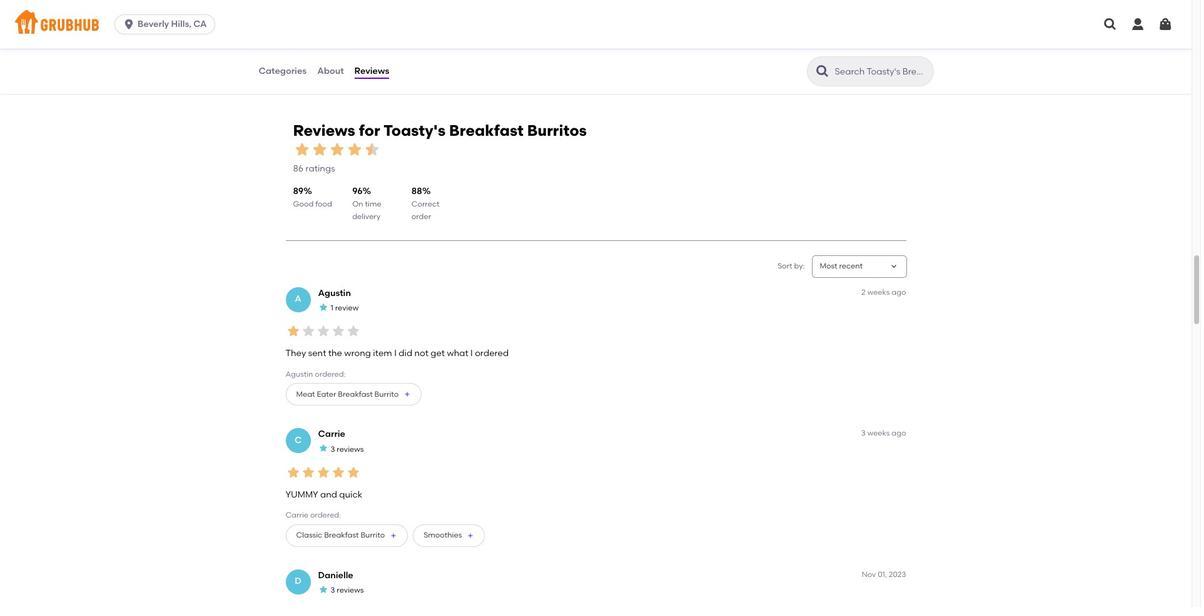 Task type: describe. For each thing, give the bounding box(es) containing it.
smoothies
[[424, 531, 462, 540]]

not
[[415, 348, 429, 359]]

did
[[399, 348, 413, 359]]

get
[[431, 348, 445, 359]]

food
[[316, 199, 332, 208]]

$3.49
[[500, 53, 518, 62]]

plus icon image for classic breakfast burrito
[[390, 532, 398, 539]]

ca
[[194, 19, 207, 29]]

30–45 min $3.49 delivery
[[500, 42, 548, 62]]

ordered: for sent
[[315, 370, 346, 379]]

3 reviews for carrie
[[331, 445, 364, 454]]

c
[[295, 435, 302, 446]]

what
[[447, 348, 469, 359]]

good
[[293, 199, 314, 208]]

sort
[[778, 262, 793, 271]]

88
[[412, 186, 422, 197]]

toasty's
[[384, 122, 446, 140]]

ratings for 86 ratings
[[306, 163, 335, 174]]

danielle
[[318, 570, 354, 581]]

367 ratings
[[423, 56, 469, 66]]

89 good food
[[293, 186, 332, 208]]

reviews for reviews for toasty's breakfast burritos
[[293, 122, 355, 140]]

ago for yummy and quick
[[892, 429, 907, 438]]

3 for carrie
[[331, 445, 335, 454]]

correct
[[412, 199, 440, 208]]

89
[[293, 186, 304, 197]]

categories button
[[258, 49, 307, 94]]

2
[[862, 288, 866, 296]]

Search Toasty's Breakfast Burritos search field
[[834, 66, 930, 78]]

ratings for 9 ratings
[[887, 56, 916, 66]]

01,
[[878, 570, 888, 579]]

96 on time delivery
[[353, 186, 382, 221]]

order
[[412, 212, 431, 221]]

reviews for carrie
[[337, 445, 364, 454]]

recent
[[840, 262, 863, 271]]

agustin for agustin
[[318, 288, 351, 298]]

about button
[[317, 49, 345, 94]]

1 review
[[331, 304, 359, 312]]

smoothies button
[[413, 524, 485, 547]]

$2.49
[[724, 53, 742, 62]]

weeks for yummy and quick
[[868, 429, 890, 438]]

carrie ordered:
[[286, 511, 341, 520]]

1 i from the left
[[394, 348, 397, 359]]

delivery for 367 ratings
[[295, 53, 323, 62]]

svg image inside beverly hills, ca button
[[123, 18, 135, 31]]

2 weeks ago
[[862, 288, 907, 296]]

35–50 min $1.99 delivery
[[276, 42, 323, 62]]

ago for they sent the wrong item i did not get what i ordered
[[892, 288, 907, 296]]

beverly hills, ca button
[[115, 14, 220, 34]]

reviews for toasty's breakfast burritos
[[293, 122, 587, 140]]

86
[[293, 163, 304, 174]]

Sort by: field
[[820, 261, 863, 272]]

delivery inside 96 on time delivery
[[353, 212, 381, 221]]

ordered
[[475, 348, 509, 359]]

for
[[359, 122, 380, 140]]

plus icon image for meat eater breakfast burrito
[[404, 391, 411, 398]]

beverly hills, ca
[[138, 19, 207, 29]]

they
[[286, 348, 306, 359]]

meat eater breakfast burrito
[[296, 390, 399, 398]]

burrito inside button
[[375, 390, 399, 398]]

2 i from the left
[[471, 348, 473, 359]]

reviews button
[[354, 49, 390, 94]]

sent
[[308, 348, 326, 359]]

d
[[295, 576, 302, 587]]

time
[[365, 199, 382, 208]]

0 vertical spatial 3
[[862, 429, 866, 438]]

wrong
[[345, 348, 371, 359]]

a
[[295, 294, 302, 304]]

burrito inside button
[[361, 531, 385, 540]]



Task type: locate. For each thing, give the bounding box(es) containing it.
ordered:
[[315, 370, 346, 379], [310, 511, 341, 520]]

nov
[[862, 570, 877, 579]]

ratings right 367
[[439, 56, 469, 66]]

2023
[[889, 570, 907, 579]]

30–45
[[500, 42, 522, 51], [724, 42, 746, 51]]

agustin
[[318, 288, 351, 298], [286, 370, 313, 379]]

86 ratings
[[293, 163, 335, 174]]

burrito down quick at bottom
[[361, 531, 385, 540]]

meat eater breakfast burrito button
[[286, 383, 422, 406]]

burrito
[[375, 390, 399, 398], [361, 531, 385, 540]]

367
[[423, 56, 437, 66]]

by:
[[795, 262, 805, 271]]

1 min from the left
[[300, 42, 314, 51]]

0 horizontal spatial i
[[394, 348, 397, 359]]

agustin ordered:
[[286, 370, 346, 379]]

delivery for 2028 ratings
[[520, 53, 548, 62]]

1 vertical spatial ago
[[892, 429, 907, 438]]

1 vertical spatial ordered:
[[310, 511, 341, 520]]

1
[[331, 304, 334, 312]]

reviews up 86 ratings
[[293, 122, 355, 140]]

0 horizontal spatial plus icon image
[[390, 532, 398, 539]]

2 reviews from the top
[[337, 586, 364, 595]]

burrito down item
[[375, 390, 399, 398]]

1 weeks from the top
[[868, 288, 890, 296]]

1 horizontal spatial i
[[471, 348, 473, 359]]

min inside 30–45 min $2.49 delivery
[[748, 42, 761, 51]]

3 for danielle
[[331, 586, 335, 595]]

1 vertical spatial breakfast
[[338, 390, 373, 398]]

3 reviews for danielle
[[331, 586, 364, 595]]

plus icon image left 'smoothies'
[[390, 532, 398, 539]]

eater
[[317, 390, 336, 398]]

carrie for carrie
[[318, 429, 346, 439]]

i right what
[[471, 348, 473, 359]]

3 reviews
[[331, 445, 364, 454], [331, 586, 364, 595]]

reviews for reviews
[[355, 66, 390, 76]]

1 reviews from the top
[[337, 445, 364, 454]]

1 horizontal spatial plus icon image
[[404, 391, 411, 398]]

i left the did
[[394, 348, 397, 359]]

9
[[879, 56, 884, 66]]

and
[[321, 489, 337, 500]]

$1.99
[[276, 53, 293, 62]]

reviews up quick at bottom
[[337, 445, 364, 454]]

classic
[[296, 531, 323, 540]]

ordered: up the eater
[[315, 370, 346, 379]]

1 30–45 from the left
[[500, 42, 522, 51]]

1 vertical spatial burrito
[[361, 531, 385, 540]]

ratings right 86
[[306, 163, 335, 174]]

most
[[820, 262, 838, 271]]

delivery inside 30–45 min $3.49 delivery
[[520, 53, 548, 62]]

beverly
[[138, 19, 169, 29]]

classic breakfast burrito
[[296, 531, 385, 540]]

min inside 35–50 min $1.99 delivery
[[300, 42, 314, 51]]

weeks for they sent the wrong item i did not get what i ordered
[[868, 288, 890, 296]]

30–45 up $3.49
[[500, 42, 522, 51]]

2028 ratings
[[640, 56, 692, 66]]

0 vertical spatial ordered:
[[315, 370, 346, 379]]

min for 9 ratings
[[748, 42, 761, 51]]

1 vertical spatial carrie
[[286, 511, 309, 520]]

1 horizontal spatial carrie
[[318, 429, 346, 439]]

2 3 reviews from the top
[[331, 586, 364, 595]]

reviews down danielle
[[337, 586, 364, 595]]

0 vertical spatial 3 reviews
[[331, 445, 364, 454]]

min inside 30–45 min $3.49 delivery
[[524, 42, 538, 51]]

2 horizontal spatial svg image
[[1131, 17, 1146, 32]]

weeks
[[868, 288, 890, 296], [868, 429, 890, 438]]

30–45 min $2.49 delivery
[[724, 42, 772, 62]]

plus icon image inside smoothies button
[[467, 532, 475, 539]]

0 vertical spatial reviews
[[337, 445, 364, 454]]

0 horizontal spatial agustin
[[286, 370, 313, 379]]

2 weeks from the top
[[868, 429, 890, 438]]

2 ago from the top
[[892, 429, 907, 438]]

search icon image
[[815, 64, 830, 79]]

30–45 inside 30–45 min $2.49 delivery
[[724, 42, 746, 51]]

1 vertical spatial 3 reviews
[[331, 586, 364, 595]]

review
[[335, 304, 359, 312]]

0 vertical spatial carrie
[[318, 429, 346, 439]]

i
[[394, 348, 397, 359], [471, 348, 473, 359]]

plus icon image right 'smoothies'
[[467, 532, 475, 539]]

reviews
[[337, 445, 364, 454], [337, 586, 364, 595]]

plus icon image
[[404, 391, 411, 398], [390, 532, 398, 539], [467, 532, 475, 539]]

1 ago from the top
[[892, 288, 907, 296]]

svg image
[[1104, 17, 1119, 32], [1131, 17, 1146, 32], [123, 18, 135, 31]]

on
[[353, 199, 363, 208]]

0 horizontal spatial min
[[300, 42, 314, 51]]

hills,
[[171, 19, 191, 29]]

1 horizontal spatial min
[[524, 42, 538, 51]]

1 vertical spatial 3
[[331, 445, 335, 454]]

reviews right about
[[355, 66, 390, 76]]

2 vertical spatial 3
[[331, 586, 335, 595]]

0 vertical spatial breakfast
[[449, 122, 524, 140]]

reviews
[[355, 66, 390, 76], [293, 122, 355, 140]]

caret down icon image
[[889, 262, 899, 272]]

0 horizontal spatial 30–45
[[500, 42, 522, 51]]

88 correct order
[[412, 186, 440, 221]]

breakfast inside button
[[338, 390, 373, 398]]

about
[[317, 66, 344, 76]]

breakfast
[[449, 122, 524, 140], [338, 390, 373, 398], [324, 531, 359, 540]]

30–45 for 2028 ratings
[[500, 42, 522, 51]]

0 vertical spatial ago
[[892, 288, 907, 296]]

2 vertical spatial breakfast
[[324, 531, 359, 540]]

agustin for agustin ordered:
[[286, 370, 313, 379]]

30–45 up $2.49
[[724, 42, 746, 51]]

min
[[300, 42, 314, 51], [524, 42, 538, 51], [748, 42, 761, 51]]

1 3 reviews from the top
[[331, 445, 364, 454]]

1 horizontal spatial svg image
[[1104, 17, 1119, 32]]

2 horizontal spatial min
[[748, 42, 761, 51]]

carrie down yummy
[[286, 511, 309, 520]]

nov 01, 2023
[[862, 570, 907, 579]]

reviews for danielle
[[337, 586, 364, 595]]

2028
[[640, 56, 661, 66]]

agustin up 1
[[318, 288, 351, 298]]

9 ratings
[[879, 56, 916, 66]]

1 vertical spatial agustin
[[286, 370, 313, 379]]

30–45 for 9 ratings
[[724, 42, 746, 51]]

30–45 inside 30–45 min $3.49 delivery
[[500, 42, 522, 51]]

min for 2028 ratings
[[524, 42, 538, 51]]

ratings for 2028 ratings
[[663, 56, 692, 66]]

delivery right $2.49
[[744, 53, 772, 62]]

2 min from the left
[[524, 42, 538, 51]]

plus icon image inside meat eater breakfast burrito button
[[404, 391, 411, 398]]

3
[[862, 429, 866, 438], [331, 445, 335, 454], [331, 586, 335, 595]]

3 reviews up quick at bottom
[[331, 445, 364, 454]]

delivery inside 30–45 min $2.49 delivery
[[744, 53, 772, 62]]

1 vertical spatial reviews
[[337, 586, 364, 595]]

1 vertical spatial reviews
[[293, 122, 355, 140]]

delivery down time
[[353, 212, 381, 221]]

0 horizontal spatial svg image
[[123, 18, 135, 31]]

categories
[[259, 66, 307, 76]]

ratings right 9
[[887, 56, 916, 66]]

ago
[[892, 288, 907, 296], [892, 429, 907, 438]]

sort by:
[[778, 262, 805, 271]]

96
[[353, 186, 363, 197]]

delivery right $3.49
[[520, 53, 548, 62]]

main navigation navigation
[[0, 0, 1192, 49]]

3 weeks ago
[[862, 429, 907, 438]]

1 vertical spatial weeks
[[868, 429, 890, 438]]

3 reviews down danielle
[[331, 586, 364, 595]]

most recent
[[820, 262, 863, 271]]

ratings for 367 ratings
[[439, 56, 469, 66]]

ordered: for and
[[310, 511, 341, 520]]

1 horizontal spatial agustin
[[318, 288, 351, 298]]

item
[[373, 348, 392, 359]]

0 horizontal spatial carrie
[[286, 511, 309, 520]]

breakfast inside button
[[324, 531, 359, 540]]

ordered: down "yummy and quick" at the bottom left of the page
[[310, 511, 341, 520]]

carrie
[[318, 429, 346, 439], [286, 511, 309, 520]]

delivery inside 35–50 min $1.99 delivery
[[295, 53, 323, 62]]

yummy and quick
[[286, 489, 363, 500]]

plus icon image inside classic breakfast burrito button
[[390, 532, 398, 539]]

carrie right c
[[318, 429, 346, 439]]

35–50
[[276, 42, 299, 51]]

quick
[[339, 489, 363, 500]]

they sent the wrong item i did not get what i ordered
[[286, 348, 509, 359]]

3 min from the left
[[748, 42, 761, 51]]

plus icon image down the did
[[404, 391, 411, 398]]

ratings
[[439, 56, 469, 66], [663, 56, 692, 66], [887, 56, 916, 66], [306, 163, 335, 174]]

svg image
[[1159, 17, 1174, 32]]

1 horizontal spatial 30–45
[[724, 42, 746, 51]]

2 30–45 from the left
[[724, 42, 746, 51]]

min for 367 ratings
[[300, 42, 314, 51]]

classic breakfast burrito button
[[286, 524, 408, 547]]

meat
[[296, 390, 315, 398]]

yummy
[[286, 489, 318, 500]]

agustin down they
[[286, 370, 313, 379]]

0 vertical spatial weeks
[[868, 288, 890, 296]]

ratings right 2028
[[663, 56, 692, 66]]

the
[[328, 348, 342, 359]]

burritos
[[527, 122, 587, 140]]

reviews inside button
[[355, 66, 390, 76]]

delivery
[[295, 53, 323, 62], [520, 53, 548, 62], [744, 53, 772, 62], [353, 212, 381, 221]]

2 horizontal spatial plus icon image
[[467, 532, 475, 539]]

star icon image
[[419, 42, 429, 52], [429, 42, 439, 52], [439, 42, 449, 52], [449, 42, 459, 52], [459, 42, 469, 52], [459, 42, 469, 52], [642, 42, 652, 52], [652, 42, 662, 52], [662, 42, 672, 52], [672, 42, 682, 52], [682, 42, 692, 52], [866, 42, 876, 52], [876, 42, 886, 52], [886, 42, 896, 52], [896, 42, 906, 52], [896, 42, 906, 52], [906, 42, 916, 52], [293, 141, 311, 159], [311, 141, 328, 159], [328, 141, 346, 159], [346, 141, 363, 159], [363, 141, 381, 159], [363, 141, 381, 159], [318, 302, 328, 312], [286, 324, 301, 339], [301, 324, 316, 339], [316, 324, 331, 339], [331, 324, 346, 339], [346, 324, 361, 339], [318, 443, 328, 453], [286, 465, 301, 480], [301, 465, 316, 480], [316, 465, 331, 480], [331, 465, 346, 480], [346, 465, 361, 480], [318, 585, 328, 595]]

plus icon image for smoothies
[[467, 532, 475, 539]]

delivery down 35–50
[[295, 53, 323, 62]]

delivery for 9 ratings
[[744, 53, 772, 62]]

carrie for carrie ordered:
[[286, 511, 309, 520]]

0 vertical spatial burrito
[[375, 390, 399, 398]]

0 vertical spatial reviews
[[355, 66, 390, 76]]

0 vertical spatial agustin
[[318, 288, 351, 298]]



Task type: vqa. For each thing, say whether or not it's contained in the screenshot.
Correct
yes



